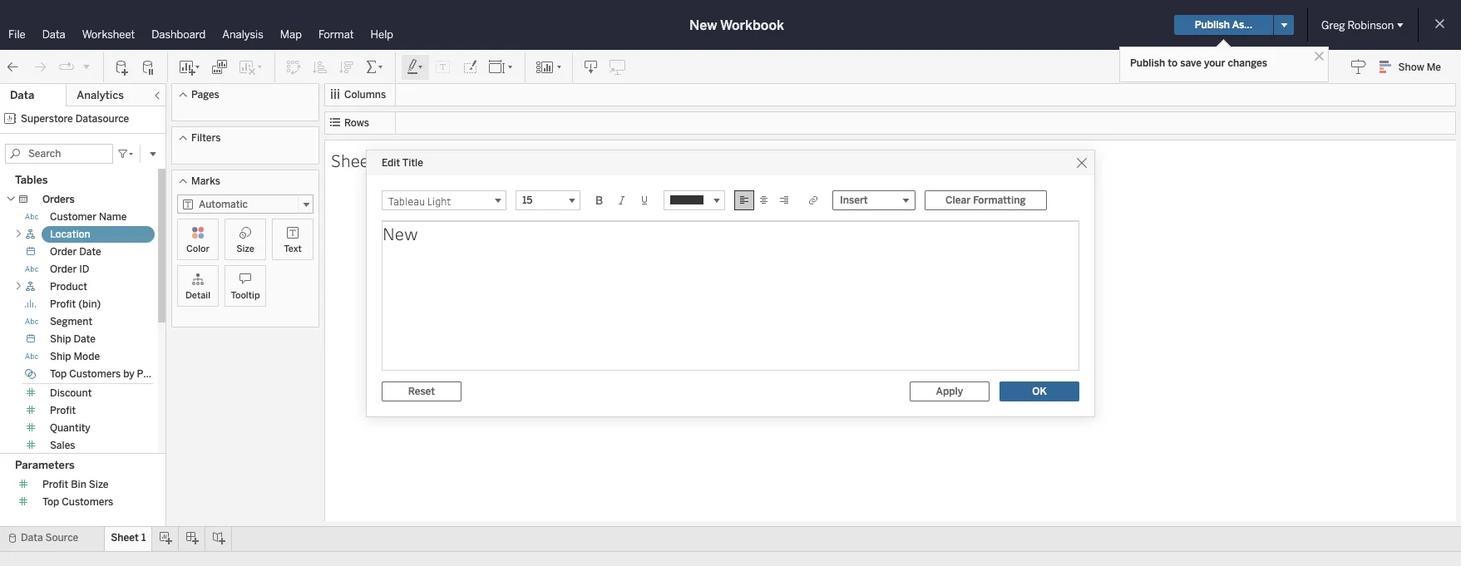 Task type: locate. For each thing, give the bounding box(es) containing it.
data left source
[[21, 532, 43, 544]]

show
[[1399, 62, 1425, 73]]

color
[[186, 244, 210, 255]]

2 order from the top
[[50, 264, 77, 275]]

publish left to
[[1131, 57, 1166, 69]]

pages
[[191, 89, 219, 101]]

customers for top customers by profit
[[69, 369, 121, 380]]

clear
[[946, 194, 971, 206]]

1 ship from the top
[[50, 334, 71, 345]]

1 horizontal spatial sheet
[[331, 149, 377, 172]]

customers down bin
[[62, 496, 113, 508]]

top up discount
[[50, 369, 67, 380]]

sheet down rows
[[331, 149, 377, 172]]

greg robinson
[[1322, 19, 1395, 31]]

2 ship from the top
[[50, 351, 71, 363]]

order
[[50, 246, 77, 258], [50, 264, 77, 275]]

1 left title
[[380, 149, 390, 172]]

data
[[42, 28, 65, 41], [10, 89, 34, 102], [21, 532, 43, 544]]

undo image
[[5, 59, 22, 75]]

publish inside publish as... button
[[1195, 19, 1231, 31]]

reset
[[408, 386, 435, 397]]

ship for ship date
[[50, 334, 71, 345]]

analysis
[[222, 28, 264, 41]]

data up redo icon
[[42, 28, 65, 41]]

data down undo icon
[[10, 89, 34, 102]]

size right bin
[[89, 479, 109, 491]]

filters
[[191, 132, 221, 144]]

publish as...
[[1195, 19, 1253, 31]]

top for top customers
[[42, 496, 59, 508]]

date for ship date
[[74, 334, 96, 345]]

parameters
[[15, 459, 75, 471]]

0 vertical spatial 1
[[380, 149, 390, 172]]

quantity
[[50, 423, 91, 434]]

new data source image
[[114, 59, 131, 75]]

customers down "mode"
[[69, 369, 121, 380]]

1 vertical spatial top
[[42, 496, 59, 508]]

source
[[45, 532, 78, 544]]

0 vertical spatial sheet
[[331, 149, 377, 172]]

profit down the parameters
[[42, 479, 68, 491]]

1 vertical spatial 1
[[141, 532, 146, 544]]

profit
[[50, 299, 76, 310], [137, 369, 163, 380], [50, 405, 76, 417], [42, 479, 68, 491]]

sales
[[50, 440, 75, 452]]

sort ascending image
[[312, 59, 329, 75]]

0 vertical spatial sheet 1
[[331, 149, 390, 172]]

edit
[[382, 157, 400, 168]]

0 horizontal spatial sheet 1
[[111, 532, 146, 544]]

ship
[[50, 334, 71, 345], [50, 351, 71, 363]]

apply
[[936, 386, 964, 397]]

1 vertical spatial publish
[[1131, 57, 1166, 69]]

0 vertical spatial order
[[50, 246, 77, 258]]

as...
[[1233, 19, 1253, 31]]

1 vertical spatial ship
[[50, 351, 71, 363]]

id
[[79, 264, 89, 275]]

date up id
[[79, 246, 101, 258]]

0 vertical spatial date
[[79, 246, 101, 258]]

size up tooltip
[[236, 244, 254, 255]]

datasource
[[75, 113, 129, 125]]

order up order id
[[50, 246, 77, 258]]

2 vertical spatial data
[[21, 532, 43, 544]]

by
[[123, 369, 135, 380]]

1 vertical spatial date
[[74, 334, 96, 345]]

profit up quantity
[[50, 405, 76, 417]]

sort descending image
[[339, 59, 355, 75]]

replay animation image right redo icon
[[58, 59, 75, 75]]

file
[[8, 28, 26, 41]]

1 horizontal spatial size
[[236, 244, 254, 255]]

order for order date
[[50, 246, 77, 258]]

1 horizontal spatial 1
[[380, 149, 390, 172]]

publish left as...
[[1195, 19, 1231, 31]]

1 right source
[[141, 532, 146, 544]]

changes
[[1228, 57, 1268, 69]]

clear formatting
[[946, 194, 1026, 206]]

sheet 1 down rows
[[331, 149, 390, 172]]

profit down "product"
[[50, 299, 76, 310]]

duplicate image
[[211, 59, 228, 75]]

replay animation image up analytics
[[82, 61, 92, 71]]

location
[[50, 229, 90, 240]]

analytics
[[77, 89, 124, 102]]

clear sheet image
[[238, 59, 265, 75]]

customer name
[[50, 211, 127, 223]]

1 horizontal spatial publish
[[1195, 19, 1231, 31]]

format
[[319, 28, 354, 41]]

sheet 1 down top customers
[[111, 532, 146, 544]]

1 horizontal spatial sheet 1
[[331, 149, 390, 172]]

top
[[50, 369, 67, 380], [42, 496, 59, 508]]

customers
[[69, 369, 121, 380], [62, 496, 113, 508]]

me
[[1427, 62, 1442, 73]]

name
[[99, 211, 127, 223]]

0 vertical spatial data
[[42, 28, 65, 41]]

profit for profit
[[50, 405, 76, 417]]

date up "mode"
[[74, 334, 96, 345]]

0 vertical spatial ship
[[50, 334, 71, 345]]

here
[[991, 404, 1012, 415]]

size
[[236, 244, 254, 255], [89, 479, 109, 491]]

date
[[79, 246, 101, 258], [74, 334, 96, 345]]

mode
[[74, 351, 100, 363]]

0 vertical spatial customers
[[69, 369, 121, 380]]

new workbook
[[690, 17, 785, 33]]

1 vertical spatial order
[[50, 264, 77, 275]]

to
[[1168, 57, 1178, 69]]

0 horizontal spatial replay animation image
[[58, 59, 75, 75]]

sheet 1
[[331, 149, 390, 172], [111, 532, 146, 544]]

0 vertical spatial top
[[50, 369, 67, 380]]

tooltip
[[231, 290, 260, 301]]

top down profit bin size
[[42, 496, 59, 508]]

top customers by profit
[[50, 369, 163, 380]]

1 order from the top
[[50, 246, 77, 258]]

detail
[[185, 290, 211, 301]]

ship mode
[[50, 351, 100, 363]]

ship down ship date
[[50, 351, 71, 363]]

totals image
[[365, 59, 385, 75]]

1 horizontal spatial replay animation image
[[82, 61, 92, 71]]

show me button
[[1372, 54, 1457, 80]]

sheet down top customers
[[111, 532, 139, 544]]

format workbook image
[[462, 59, 478, 75]]

publish
[[1195, 19, 1231, 31], [1131, 57, 1166, 69]]

0 horizontal spatial publish
[[1131, 57, 1166, 69]]

formatting
[[974, 194, 1026, 206]]

0 horizontal spatial 1
[[141, 532, 146, 544]]

1 vertical spatial sheet
[[111, 532, 139, 544]]

customers for top customers
[[62, 496, 113, 508]]

ship down the segment
[[50, 334, 71, 345]]

0 vertical spatial publish
[[1195, 19, 1231, 31]]

1 vertical spatial size
[[89, 479, 109, 491]]

1 vertical spatial customers
[[62, 496, 113, 508]]

columns
[[344, 89, 386, 101]]

discount
[[50, 388, 92, 399]]

sheet
[[331, 149, 377, 172], [111, 532, 139, 544]]

1
[[380, 149, 390, 172], [141, 532, 146, 544]]

greg
[[1322, 19, 1346, 31]]

order up "product"
[[50, 264, 77, 275]]

close image
[[1312, 48, 1328, 64]]

replay animation image
[[58, 59, 75, 75], [82, 61, 92, 71]]

top for top customers by profit
[[50, 369, 67, 380]]



Task type: describe. For each thing, give the bounding box(es) containing it.
to use edit in desktop, save the workbook outside of personal space image
[[610, 59, 626, 75]]

new worksheet image
[[178, 59, 201, 75]]

publish for publish as...
[[1195, 19, 1231, 31]]

swap rows and columns image
[[285, 59, 302, 75]]

ok
[[1033, 386, 1047, 397]]

rows
[[344, 117, 369, 129]]

superstore
[[21, 113, 73, 125]]

order for order id
[[50, 264, 77, 275]]

profit right "by"
[[137, 369, 163, 380]]

1 vertical spatial sheet 1
[[111, 532, 146, 544]]

0 horizontal spatial sheet
[[111, 532, 139, 544]]

data guide image
[[1351, 58, 1367, 75]]

0 horizontal spatial size
[[89, 479, 109, 491]]

pause auto updates image
[[141, 59, 157, 75]]

map
[[280, 28, 302, 41]]

reset button
[[382, 381, 462, 401]]

workbook
[[720, 17, 785, 33]]

show/hide cards image
[[536, 59, 562, 75]]

dashboard
[[152, 28, 206, 41]]

orders
[[42, 194, 75, 206]]

product
[[50, 281, 87, 293]]

your
[[1205, 57, 1226, 69]]

show labels image
[[435, 59, 452, 75]]

collapse image
[[152, 91, 162, 101]]

ship date
[[50, 334, 96, 345]]

Search text field
[[5, 144, 113, 164]]

profit for profit (bin)
[[50, 299, 76, 310]]

field
[[968, 404, 988, 415]]

edit title dialog
[[367, 150, 1095, 416]]

ok button
[[1000, 381, 1080, 401]]

profit for profit bin size
[[42, 479, 68, 491]]

data source
[[21, 532, 78, 544]]

0 vertical spatial size
[[236, 244, 254, 255]]

segment
[[50, 316, 92, 328]]

help
[[371, 28, 394, 41]]

robinson
[[1348, 19, 1395, 31]]

show me
[[1399, 62, 1442, 73]]

superstore datasource
[[21, 113, 129, 125]]

redo image
[[32, 59, 48, 75]]

download image
[[583, 59, 600, 75]]

publish to save your changes
[[1131, 57, 1268, 69]]

publish for publish to save your changes
[[1131, 57, 1166, 69]]

text
[[284, 244, 302, 255]]

top customers
[[42, 496, 113, 508]]

customer
[[50, 211, 97, 223]]

1 vertical spatial data
[[10, 89, 34, 102]]

ship for ship mode
[[50, 351, 71, 363]]

profit (bin)
[[50, 299, 101, 310]]

tables
[[15, 174, 48, 186]]

drop field here
[[943, 404, 1012, 415]]

apply button
[[910, 381, 990, 401]]

fit image
[[488, 59, 515, 75]]

drop
[[943, 404, 966, 415]]

order date
[[50, 246, 101, 258]]

title
[[402, 157, 423, 168]]

bin
[[71, 479, 86, 491]]

(bin)
[[78, 299, 101, 310]]

highlight image
[[406, 59, 425, 75]]

save
[[1181, 57, 1202, 69]]

worksheet
[[82, 28, 135, 41]]

publish as... button
[[1174, 15, 1274, 35]]

profit bin size
[[42, 479, 109, 491]]

order id
[[50, 264, 89, 275]]

clear formatting button
[[925, 190, 1047, 210]]

edit title
[[382, 157, 423, 168]]

marks
[[191, 176, 220, 187]]

date for order date
[[79, 246, 101, 258]]

new
[[690, 17, 718, 33]]



Task type: vqa. For each thing, say whether or not it's contained in the screenshot.
users corresponding to Let users connect to Einstein Discovery
no



